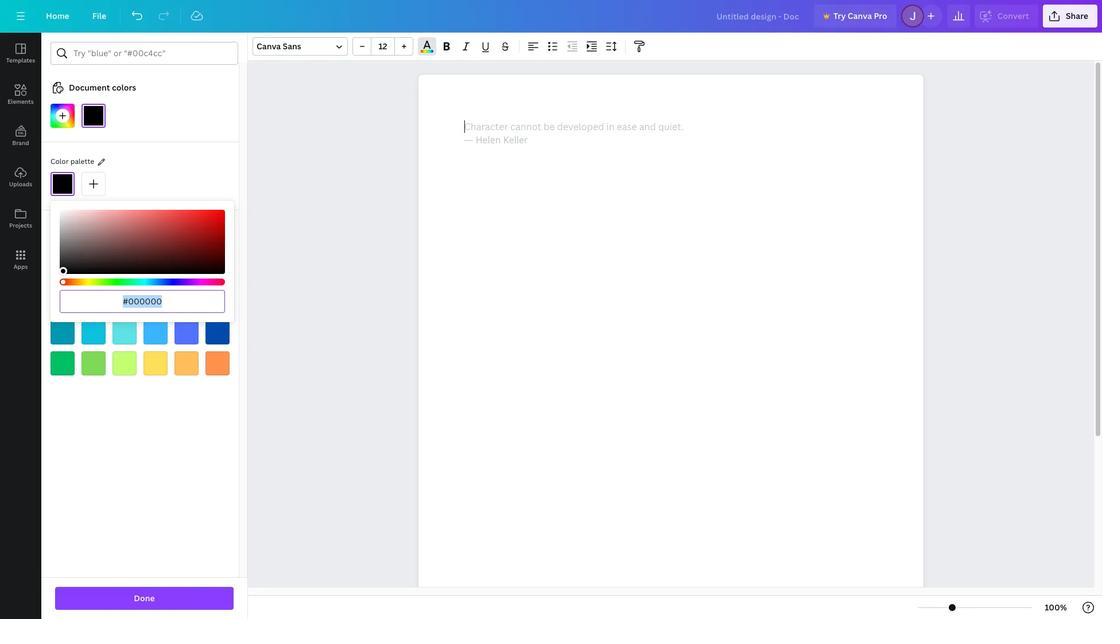 Task type: describe. For each thing, give the bounding box(es) containing it.
Hex color code text field
[[67, 291, 218, 313]]

templates button
[[0, 33, 41, 74]]

brand
[[12, 139, 29, 147]]

sans
[[283, 41, 301, 52]]

try canva pro
[[833, 10, 887, 21]]

green #00bf63 image
[[51, 352, 75, 376]]

bright red #ff3131 image
[[51, 290, 75, 314]]

file
[[92, 10, 106, 21]]

green #00bf63 image
[[51, 352, 75, 376]]

side panel tab list
[[0, 33, 41, 281]]

solid colors
[[51, 243, 90, 253]]

home
[[46, 10, 69, 21]]

purple #8c52ff image
[[175, 290, 199, 314]]

0 horizontal spatial add a new color image
[[51, 104, 75, 128]]

try canva pro button
[[814, 5, 897, 28]]

solid
[[51, 243, 67, 253]]

colors for document colors
[[112, 82, 136, 93]]

share
[[1066, 10, 1088, 21]]

uploads
[[9, 180, 32, 188]]

colors for default colors
[[100, 221, 124, 232]]

aqua blue #0cc0df image
[[82, 321, 106, 345]]

turquoise blue #5ce1e6 image
[[113, 321, 137, 345]]

#000000 image
[[51, 172, 75, 196]]

100%
[[1045, 603, 1067, 614]]

pink #ff66c4 image
[[113, 290, 137, 314]]

coral red #ff5757 image
[[82, 290, 106, 314]]

color palette button
[[51, 156, 94, 168]]

uploads button
[[0, 157, 41, 198]]

100% button
[[1037, 599, 1075, 618]]

bright red #ff3131 image
[[51, 290, 75, 314]]

done button
[[55, 588, 234, 611]]

Try "blue" or "#00c4cc" search field
[[73, 42, 231, 64]]

purple #8c52ff image
[[175, 290, 199, 314]]



Task type: locate. For each thing, give the bounding box(es) containing it.
magenta #cb6ce6 image
[[144, 290, 168, 314], [144, 290, 168, 314]]

None text field
[[418, 75, 923, 620]]

colors right document
[[112, 82, 136, 93]]

dark turquoise #0097b2 image
[[51, 321, 75, 345], [51, 321, 75, 345]]

black #000000 image
[[51, 259, 75, 283], [51, 259, 75, 283]]

done
[[134, 594, 155, 604]]

colors right solid
[[69, 243, 90, 253]]

1 vertical spatial add a new color image
[[82, 172, 106, 196]]

share button
[[1043, 5, 1098, 28]]

color
[[51, 157, 69, 166]]

default colors
[[69, 221, 124, 232]]

apps button
[[0, 239, 41, 281]]

group
[[352, 37, 413, 56]]

violet #5e17eb image
[[206, 290, 230, 314], [206, 290, 230, 314]]

pro
[[874, 10, 887, 21]]

document
[[69, 82, 110, 93]]

brand button
[[0, 115, 41, 157]]

1 vertical spatial canva
[[257, 41, 281, 52]]

0 vertical spatial colors
[[112, 82, 136, 93]]

home link
[[37, 5, 79, 28]]

color palette
[[51, 157, 94, 166]]

add a new color image down palette
[[82, 172, 106, 196]]

canva left sans
[[257, 41, 281, 52]]

light gray #d9d9d9 image
[[175, 259, 199, 283], [175, 259, 199, 283]]

document colors
[[69, 82, 136, 93]]

coral red #ff5757 image
[[82, 290, 106, 314]]

try
[[833, 10, 846, 21]]

color range image
[[421, 50, 433, 53], [421, 50, 433, 53]]

dark gray #545454 image
[[82, 259, 106, 283]]

pink #ff66c4 image
[[113, 290, 137, 314]]

gray #a6a6a6 image
[[144, 259, 168, 283], [144, 259, 168, 283]]

0 horizontal spatial canva
[[257, 41, 281, 52]]

orange #ff914d image
[[206, 352, 230, 376], [206, 352, 230, 376]]

turquoise blue #5ce1e6 image
[[113, 321, 137, 345]]

0 vertical spatial canva
[[848, 10, 872, 21]]

palette
[[70, 157, 94, 166]]

lime #c1ff72 image
[[113, 352, 137, 376], [113, 352, 137, 376]]

grass green #7ed957 image
[[82, 352, 106, 376]]

gray #737373 image
[[113, 259, 137, 283], [113, 259, 137, 283]]

2 vertical spatial colors
[[69, 243, 90, 253]]

white #ffffff image
[[206, 259, 230, 283]]

colors right default in the top left of the page
[[100, 221, 124, 232]]

Design title text field
[[707, 5, 809, 28]]

convert button
[[975, 5, 1038, 28]]

#000000 image
[[82, 104, 106, 128], [82, 104, 106, 128], [51, 172, 75, 196]]

colors
[[112, 82, 136, 93], [100, 221, 124, 232], [69, 243, 90, 253]]

yellow #ffde59 image
[[144, 352, 168, 376], [144, 352, 168, 376]]

royal blue #5271ff image
[[175, 321, 199, 345], [175, 321, 199, 345]]

canva inside canva sans popup button
[[257, 41, 281, 52]]

peach #ffbd59 image
[[175, 352, 199, 376], [175, 352, 199, 376]]

convert
[[998, 10, 1029, 21]]

light blue #38b6ff image
[[144, 321, 168, 345], [144, 321, 168, 345]]

elements button
[[0, 74, 41, 115]]

canva
[[848, 10, 872, 21], [257, 41, 281, 52]]

dark gray #545454 image
[[82, 259, 106, 283]]

cobalt blue #004aad image
[[206, 321, 230, 345], [206, 321, 230, 345]]

colors for solid colors
[[69, 243, 90, 253]]

apps
[[14, 263, 28, 271]]

0 vertical spatial add a new color image
[[51, 104, 75, 128]]

1 horizontal spatial canva
[[848, 10, 872, 21]]

canva inside try canva pro button
[[848, 10, 872, 21]]

canva sans
[[257, 41, 301, 52]]

add a new color image down document
[[51, 104, 75, 128]]

default
[[69, 221, 98, 232]]

canva sans button
[[253, 37, 348, 56]]

1 horizontal spatial add a new color image
[[82, 172, 106, 196]]

aqua blue #0cc0df image
[[82, 321, 106, 345]]

– – number field
[[375, 41, 391, 52]]

grass green #7ed957 image
[[82, 352, 106, 376]]

white #ffffff image
[[206, 259, 230, 283]]

1 vertical spatial colors
[[100, 221, 124, 232]]

main menu bar
[[0, 0, 1102, 33]]

canva right try at top right
[[848, 10, 872, 21]]

add a new color image
[[51, 104, 75, 128], [82, 172, 106, 196]]

file button
[[83, 5, 115, 28]]

elements
[[8, 98, 34, 106]]

projects
[[9, 222, 32, 230]]

templates
[[6, 56, 35, 64]]

projects button
[[0, 198, 41, 239]]

add a new color image
[[51, 104, 75, 128]]



Task type: vqa. For each thing, say whether or not it's contained in the screenshot.
the template
no



